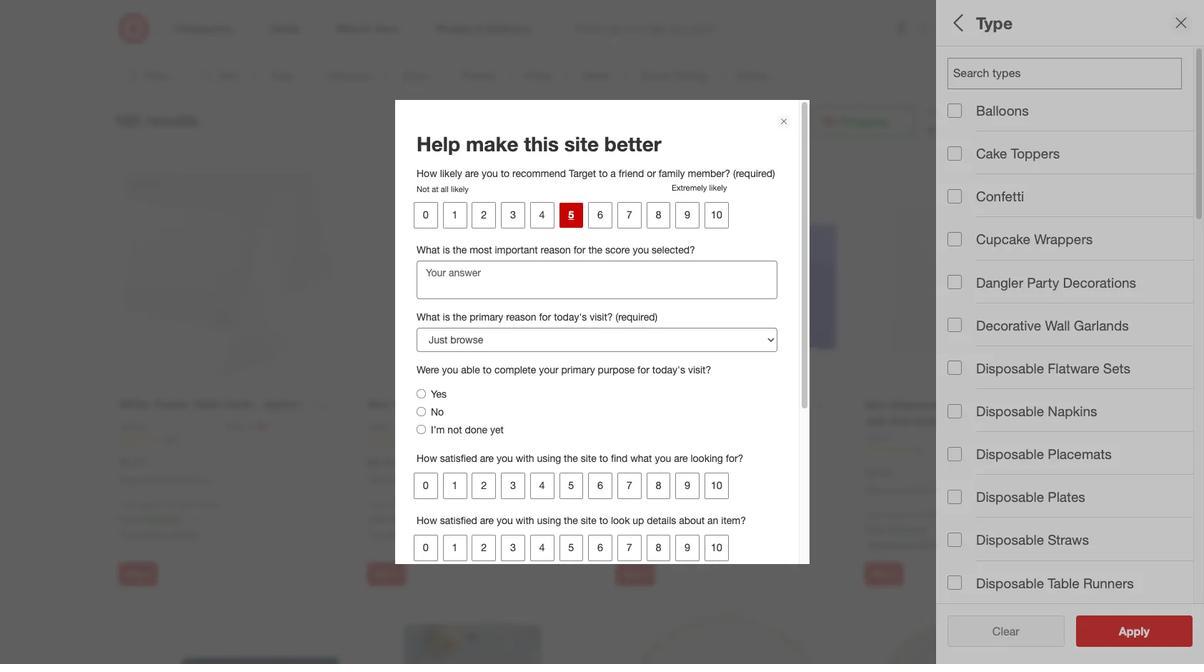 Task type: describe. For each thing, give the bounding box(es) containing it.
shipping
[[841, 114, 889, 129]]

only for 60ct cutlery gold - spritz™
[[368, 500, 385, 510]]

Disposable Placemats checkbox
[[948, 447, 962, 462]]

online for -
[[187, 475, 210, 485]]

165
[[113, 110, 141, 130]]

apply. for -
[[173, 528, 200, 540]]

with inside 30ct disposable lunch napkins with foil gold - spritz™
[[865, 415, 888, 429]]

toppers
[[1012, 145, 1061, 162]]

price button inside all filters dialog
[[948, 247, 1205, 297]]

rating inside all filters dialog
[[990, 362, 1032, 378]]

dangler
[[977, 274, 1024, 291]]

fpo/apo button
[[948, 497, 1205, 547]]

straws
[[1048, 532, 1090, 549]]

disposable for disposable napkins
[[977, 403, 1045, 420]]

ship it button for white plastic table cloth - spritz™
[[119, 563, 157, 586]]

30ct disposable lunch napkins with foil gold - spritz™
[[865, 398, 1036, 429]]

occasion button inside all filters dialog
[[948, 97, 1205, 147]]

type inside dialog
[[977, 13, 1013, 33]]

exclusions apply. link for 60ct cutlery gold - spritz™
[[371, 528, 449, 540]]

runners
[[1084, 575, 1135, 592]]

filters
[[972, 13, 1017, 33]]

all
[[1016, 625, 1027, 639]]

with for 114
[[908, 510, 924, 521]]

0 vertical spatial occasion
[[324, 69, 372, 83]]

only ships with $35 orders free shipping * * exclusions apply. for white
[[119, 500, 220, 540]]

confetti
[[977, 188, 1025, 205]]

white plastic table cloth - spritz™ link
[[119, 397, 303, 413]]

ship it for white plastic table cloth - spritz™
[[125, 569, 151, 580]]

Confetti checkbox
[[948, 189, 962, 204]]

564 link
[[368, 434, 588, 447]]

only for 30ct disposable lunch napkins with foil gold - spritz™
[[865, 510, 883, 521]]

see results button
[[1076, 616, 1193, 648]]

$35 for 60ct cutlery gold - spritz™
[[428, 500, 442, 510]]

clear for clear
[[993, 625, 1020, 639]]

flatware
[[1048, 360, 1100, 377]]

ship for 60ct cutlery gold - spritz™
[[374, 569, 392, 580]]

$6.00
[[368, 456, 395, 470]]

262 link
[[119, 434, 339, 447]]

apply. for spritz™
[[422, 528, 449, 540]]

Cupcake Wrappers checkbox
[[948, 232, 962, 247]]

when for white plastic table cloth - spritz™
[[119, 475, 141, 485]]

stock
[[1064, 560, 1097, 576]]

spritz for 30ct disposable lunch napkins with foil gold - spritz™
[[865, 431, 891, 443]]

clear all button
[[948, 616, 1065, 648]]

dangler party decorations
[[977, 274, 1137, 291]]

disposable for disposable table runners
[[977, 575, 1045, 592]]

114 link
[[865, 445, 1086, 457]]

ship it for 60ct cutlery gold - spritz™
[[374, 569, 400, 580]]

party
[[1028, 274, 1060, 291]]

What can we help you find? suggestions appear below search field
[[566, 13, 922, 44]]

cake
[[977, 145, 1008, 162]]

1 horizontal spatial guest rating button
[[948, 347, 1205, 397]]

of
[[1048, 560, 1060, 576]]

featured
[[948, 462, 1005, 478]]

clear for clear all
[[986, 625, 1013, 639]]

foil
[[891, 415, 911, 429]]

disposable for disposable placemats
[[977, 446, 1045, 463]]

Disposable Napkins checkbox
[[948, 404, 962, 419]]

0 horizontal spatial -
[[257, 398, 261, 412]]

garlands
[[1075, 317, 1130, 334]]

all filters dialog
[[937, 0, 1205, 665]]

it for 60ct cutlery gold - spritz™
[[394, 569, 400, 580]]

564
[[412, 435, 426, 445]]

brand inside all filters dialog
[[948, 412, 987, 428]]

cake toppers
[[977, 145, 1061, 162]]

1 horizontal spatial -
[[465, 398, 470, 412]]

cupcake
[[977, 231, 1031, 248]]

purchased for white
[[143, 475, 184, 485]]

theme inside all filters dialog
[[948, 211, 992, 228]]

search
[[912, 23, 946, 37]]

shipping for 30ct disposable lunch napkins with foil gold - spritz™
[[888, 524, 926, 536]]

guest rating inside all filters dialog
[[948, 362, 1032, 378]]

114
[[910, 445, 924, 456]]

all filters
[[948, 13, 1017, 33]]

cupcake wrappers
[[977, 231, 1093, 248]]

napkins inside type dialog
[[1048, 403, 1098, 420]]

0 horizontal spatial spritz link
[[119, 420, 220, 434]]

fpo/apo
[[948, 512, 1010, 528]]

results for 165 results
[[145, 110, 198, 130]]

balloons
[[977, 102, 1029, 119]]

with for 564
[[410, 500, 426, 510]]

104
[[661, 445, 675, 455]]

0 horizontal spatial guest rating
[[641, 69, 707, 83]]

165 results
[[113, 110, 198, 130]]

Decorative Wall Garlands checkbox
[[948, 318, 962, 333]]

1 horizontal spatial color button
[[948, 147, 1205, 197]]

Disposable Straws checkbox
[[948, 533, 962, 548]]

only at ¬
[[223, 420, 267, 434]]

sort
[[218, 69, 240, 83]]

exclusions for 30ct disposable lunch napkins with foil gold - spritz™
[[869, 539, 917, 551]]

0 horizontal spatial guest
[[641, 69, 671, 83]]

orders for 30ct disposable lunch napkins with foil gold - spritz™
[[942, 510, 967, 521]]

exclusions for 60ct cutlery gold - spritz™
[[371, 528, 419, 540]]

include out of stock
[[977, 560, 1097, 576]]

only ships with $35 orders free shipping * * exclusions apply. for 30ct
[[865, 510, 967, 551]]

type inside all filters dialog
[[948, 61, 978, 78]]

free inside free with redcard or $35 orders to 40360
[[927, 106, 950, 120]]

featured button
[[948, 447, 1205, 497]]

- inside 30ct disposable lunch napkins with foil gold - spritz™
[[942, 415, 947, 429]]

free with redcard or $35 orders to 40360
[[927, 106, 1094, 137]]

shipping for 60ct cutlery gold - spritz™
[[390, 513, 428, 525]]

white plastic table cloth - spritz™
[[119, 398, 303, 412]]

0 vertical spatial occasion button
[[312, 60, 385, 92]]

sort button
[[186, 60, 252, 92]]

exclusions for white plastic table cloth - spritz™
[[122, 528, 170, 540]]

disposable placemats
[[977, 446, 1112, 463]]

to
[[927, 122, 938, 137]]

shipping for white plastic table cloth - spritz™
[[141, 513, 180, 525]]

ships for 60ct cutlery gold - spritz™
[[387, 500, 408, 510]]

with for 104
[[659, 509, 675, 520]]

$35 for white plastic table cloth - spritz™
[[180, 500, 193, 510]]

plates
[[1048, 489, 1086, 506]]

0 vertical spatial price
[[526, 69, 552, 83]]

sets
[[1104, 360, 1131, 377]]

0 horizontal spatial type button
[[258, 60, 306, 92]]

1 horizontal spatial type button
[[948, 46, 1205, 97]]

wall
[[1046, 317, 1071, 334]]

spritz link for 60ct cutlery gold - spritz™
[[368, 420, 394, 434]]

advertisement region
[[173, 0, 1031, 33]]

spritz™ inside 30ct disposable lunch napkins with foil gold - spritz™
[[950, 415, 989, 429]]

0 horizontal spatial spritz™
[[265, 398, 303, 412]]

0 vertical spatial brand button
[[725, 60, 780, 92]]

filter
[[144, 69, 169, 83]]

clear all
[[986, 625, 1027, 639]]

out
[[1025, 560, 1045, 576]]

0 vertical spatial color button
[[390, 60, 442, 92]]

gold inside 30ct disposable lunch napkins with foil gold - spritz™
[[914, 415, 939, 429]]

see
[[1105, 625, 1125, 639]]

white
[[119, 398, 150, 412]]

$3.50 when purchased online
[[865, 466, 956, 496]]

disposable for disposable plates
[[977, 489, 1045, 506]]

napkins inside 30ct disposable lunch napkins with foil gold - spritz™
[[992, 398, 1036, 413]]

1 vertical spatial theme button
[[948, 197, 1205, 247]]

262
[[163, 435, 177, 445]]

sponsored
[[989, 34, 1031, 45]]

0 vertical spatial deals button
[[570, 60, 623, 92]]

purchased for 60ct
[[392, 475, 433, 485]]

see results
[[1105, 625, 1165, 639]]

0 vertical spatial table
[[193, 398, 221, 412]]

ship it button for 30ct disposable lunch napkins with foil gold - spritz™
[[865, 563, 904, 586]]

30ct
[[865, 398, 888, 413]]



Task type: locate. For each thing, give the bounding box(es) containing it.
wrappers
[[1035, 231, 1093, 248]]

botanical décor balloon pack - spritz™ image
[[368, 610, 588, 665], [368, 610, 588, 665]]

0 vertical spatial guest rating button
[[628, 60, 720, 92]]

when for 60ct cutlery gold - spritz™
[[368, 475, 390, 485]]

1 horizontal spatial spritz link
[[368, 420, 394, 434]]

purchased down 262
[[143, 475, 184, 485]]

4 ship it from the left
[[872, 569, 897, 580]]

1 horizontal spatial table
[[1048, 575, 1080, 592]]

30ct disposable lunch napkins with foil gold - spritz™ link
[[865, 398, 1053, 430]]

results right 165
[[145, 110, 198, 130]]

1 horizontal spatial $3.75
[[616, 465, 644, 480]]

1 horizontal spatial $3.75 when purchased online
[[616, 465, 707, 495]]

0 vertical spatial brand
[[737, 69, 768, 83]]

None text field
[[948, 58, 1183, 89]]

1 vertical spatial brand button
[[948, 397, 1205, 447]]

redcard
[[977, 106, 1023, 120]]

solid table cover navy blue - spritz™ image
[[119, 610, 339, 665], [119, 610, 339, 665]]

1 horizontal spatial brand button
[[948, 397, 1205, 447]]

at
[[246, 420, 255, 433]]

1 horizontal spatial price button
[[948, 247, 1205, 297]]

ship it
[[125, 569, 151, 580], [374, 569, 400, 580], [623, 569, 649, 580], [872, 569, 897, 580]]

plastic
[[153, 398, 190, 412]]

$3.75 for 104
[[616, 465, 644, 480]]

$6.00 when purchased online
[[368, 456, 458, 485]]

apply
[[1120, 625, 1150, 639]]

guest rating button
[[628, 60, 720, 92], [948, 347, 1205, 397]]

2 horizontal spatial spritz
[[865, 431, 891, 443]]

when inside $6.00 when purchased online
[[368, 475, 390, 485]]

brand up the 114 link
[[948, 412, 987, 428]]

1 horizontal spatial theme
[[948, 211, 992, 228]]

shipping button
[[811, 106, 916, 137]]

price
[[526, 69, 552, 83], [948, 261, 982, 278]]

table right out
[[1048, 575, 1080, 592]]

with inside free with redcard or $35 orders to 40360
[[953, 106, 974, 120]]

0 vertical spatial results
[[145, 110, 198, 130]]

1 vertical spatial guest
[[948, 362, 986, 378]]

clear inside type dialog
[[993, 625, 1020, 639]]

ships
[[139, 500, 159, 510], [387, 500, 408, 510], [636, 509, 657, 520], [885, 510, 905, 521]]

0 vertical spatial deals
[[582, 69, 611, 83]]

2 ship it button from the left
[[368, 563, 406, 586]]

type right sort
[[270, 69, 294, 83]]

2 ship from the left
[[374, 569, 392, 580]]

Cake Toppers checkbox
[[948, 146, 962, 161]]

disposable up fpo/apo
[[977, 489, 1045, 506]]

3 ship it button from the left
[[616, 563, 655, 586]]

free
[[927, 106, 950, 120], [119, 513, 139, 525], [368, 513, 387, 525], [616, 523, 636, 535], [865, 524, 885, 536]]

exclusions apply. link for 30ct disposable lunch napkins with foil gold - spritz™
[[869, 539, 946, 551]]

1 horizontal spatial deals
[[948, 311, 985, 328]]

0 horizontal spatial napkins
[[992, 398, 1036, 413]]

it for 30ct disposable lunch napkins with foil gold - spritz™
[[892, 569, 897, 580]]

0 horizontal spatial rating
[[674, 69, 707, 83]]

0 vertical spatial rating
[[674, 69, 707, 83]]

2 ship it from the left
[[374, 569, 400, 580]]

1 horizontal spatial occasion
[[948, 111, 1009, 128]]

online inside $6.00 when purchased online
[[435, 475, 458, 485]]

0 horizontal spatial price
[[526, 69, 552, 83]]

Disposable Plates checkbox
[[948, 490, 962, 505]]

0 horizontal spatial occasion button
[[312, 60, 385, 92]]

1 vertical spatial table
[[1048, 575, 1080, 592]]

1 vertical spatial price
[[948, 261, 982, 278]]

exclusions apply. link
[[122, 528, 200, 540], [371, 528, 449, 540], [620, 538, 697, 550], [869, 539, 946, 551]]

0 vertical spatial guest
[[641, 69, 671, 83]]

60ct
[[368, 398, 391, 412]]

1 horizontal spatial color
[[948, 161, 983, 178]]

occasion inside all filters dialog
[[948, 111, 1009, 128]]

color inside all filters dialog
[[948, 161, 983, 178]]

decorative
[[977, 317, 1042, 334]]

60ct cutlery gold - spritz™
[[368, 398, 512, 412]]

$35 inside free with redcard or $35 orders to 40360
[[1040, 106, 1058, 120]]

price inside all filters dialog
[[948, 261, 982, 278]]

- left disposable napkins option
[[942, 415, 947, 429]]

Include out of stock checkbox
[[948, 561, 962, 575]]

table
[[193, 398, 221, 412], [1048, 575, 1080, 592]]

$3.75 for 262
[[119, 456, 147, 470]]

$3.75 when purchased online for 262
[[119, 456, 210, 485]]

0 horizontal spatial gold
[[437, 398, 462, 412]]

-
[[257, 398, 261, 412], [465, 398, 470, 412], [942, 415, 947, 429]]

2 horizontal spatial spritz™
[[950, 415, 989, 429]]

purchased for 30ct
[[890, 485, 931, 496]]

spritz down 60ct
[[368, 420, 394, 433]]

spritz link down 60ct
[[368, 420, 394, 434]]

purchased inside $6.00 when purchased online
[[392, 475, 433, 485]]

0 vertical spatial theme
[[460, 69, 496, 83]]

include
[[977, 560, 1021, 576]]

orders for white plastic table cloth - spritz™
[[196, 500, 220, 510]]

disposable up disposable plates
[[977, 446, 1045, 463]]

0 vertical spatial guest rating
[[641, 69, 707, 83]]

1 it from the left
[[146, 569, 151, 580]]

only inside only at ¬
[[223, 420, 244, 433]]

disposable plates
[[977, 489, 1086, 506]]

ship for white plastic table cloth - spritz™
[[125, 569, 143, 580]]

color
[[403, 69, 430, 83], [948, 161, 983, 178]]

orders down disposable plates option
[[942, 510, 967, 521]]

1 clear from the left
[[986, 625, 1013, 639]]

lunch
[[956, 398, 989, 413]]

1 vertical spatial brand
[[948, 412, 987, 428]]

disposable inside 30ct disposable lunch napkins with foil gold - spritz™
[[892, 398, 952, 413]]

cutlery
[[394, 398, 434, 412]]

purchased down $3.50 in the right bottom of the page
[[890, 485, 931, 496]]

gold right foil
[[914, 415, 939, 429]]

disposable for disposable flatware sets
[[977, 360, 1045, 377]]

with up 40360
[[953, 106, 974, 120]]

1 vertical spatial gold
[[914, 415, 939, 429]]

clear down include
[[993, 625, 1020, 639]]

all
[[948, 13, 968, 33]]

$3.50
[[865, 466, 893, 480]]

orders for 60ct cutlery gold - spritz™
[[445, 500, 469, 510]]

only
[[223, 420, 244, 433], [119, 500, 136, 510], [368, 500, 385, 510], [616, 509, 634, 520], [865, 510, 883, 521]]

white plastic table cloth - spritz™ image
[[119, 168, 339, 389], [119, 168, 339, 389]]

decorative wall garlands
[[977, 317, 1130, 334]]

with down 104
[[659, 509, 675, 520]]

0 vertical spatial gold
[[437, 398, 462, 412]]

brand button down what can we help you find? suggestions appear below search field
[[725, 60, 780, 92]]

online down '104' link
[[684, 485, 707, 495]]

40360 button
[[944, 122, 976, 138]]

1 vertical spatial results
[[1128, 625, 1165, 639]]

orders down '262' "link"
[[196, 500, 220, 510]]

0 horizontal spatial spritz
[[119, 420, 145, 433]]

apply button
[[1076, 616, 1193, 648]]

brand down what can we help you find? suggestions appear below search field
[[737, 69, 768, 83]]

theme button
[[448, 60, 508, 92], [948, 197, 1205, 247]]

orders down $6.00 when purchased online
[[445, 500, 469, 510]]

2 clear from the left
[[993, 625, 1020, 639]]

0 vertical spatial color
[[403, 69, 430, 83]]

1 vertical spatial rating
[[990, 362, 1032, 378]]

rating down what can we help you find? suggestions appear below search field
[[674, 69, 707, 83]]

1 vertical spatial color button
[[948, 147, 1205, 197]]

only ships with $35 orders free shipping * * exclusions apply.
[[119, 500, 220, 540], [368, 500, 469, 540], [616, 509, 718, 550], [865, 510, 967, 551]]

orders right 'or'
[[1061, 106, 1094, 120]]

1 vertical spatial guest rating button
[[948, 347, 1205, 397]]

disposable down decorative
[[977, 360, 1045, 377]]

apply.
[[173, 528, 200, 540], [422, 528, 449, 540], [670, 538, 697, 550], [919, 539, 946, 551]]

disposable up the 114 link
[[977, 403, 1045, 420]]

with
[[953, 106, 974, 120], [865, 415, 888, 429], [161, 500, 177, 510], [410, 500, 426, 510], [659, 509, 675, 520], [908, 510, 924, 521]]

1 vertical spatial color
[[948, 161, 983, 178]]

52.2" x 108" solid table cover royal blue - spritz™ image
[[616, 168, 837, 389], [616, 168, 837, 389]]

0 horizontal spatial brand button
[[725, 60, 780, 92]]

deals
[[582, 69, 611, 83], [948, 311, 985, 328]]

purchased inside $3.50 when purchased online
[[890, 485, 931, 496]]

rating down decorative
[[990, 362, 1032, 378]]

it for white plastic table cloth - spritz™
[[146, 569, 151, 580]]

clear button
[[948, 616, 1065, 648]]

ships for white plastic table cloth - spritz™
[[139, 500, 159, 510]]

$3.75 when purchased online down 104
[[616, 465, 707, 495]]

disposable straws
[[977, 532, 1090, 549]]

1 horizontal spatial occasion button
[[948, 97, 1205, 147]]

$3.75
[[119, 456, 147, 470], [616, 465, 644, 480]]

spritz inside spritz link
[[119, 420, 145, 433]]

spritz link
[[119, 420, 220, 434], [368, 420, 394, 434], [865, 430, 891, 445]]

purchased down $6.00
[[392, 475, 433, 485]]

4 it from the left
[[892, 569, 897, 580]]

$3.75 when purchased online
[[119, 456, 210, 485], [616, 465, 707, 495]]

napkins down flatware
[[1048, 403, 1098, 420]]

0 horizontal spatial table
[[193, 398, 221, 412]]

ship it for 30ct disposable lunch napkins with foil gold - spritz™
[[872, 569, 897, 580]]

0 horizontal spatial deals
[[582, 69, 611, 83]]

spritz™
[[265, 398, 303, 412], [473, 398, 512, 412], [950, 415, 989, 429]]

4 ship from the left
[[872, 569, 890, 580]]

60ct cutlery gold - spritz™ image
[[368, 168, 588, 389], [368, 168, 588, 389]]

online down disposable placemats option
[[933, 485, 956, 496]]

2 it from the left
[[394, 569, 400, 580]]

disposable
[[977, 360, 1045, 377], [892, 398, 952, 413], [977, 403, 1045, 420], [977, 446, 1045, 463], [977, 489, 1045, 506], [977, 532, 1045, 549], [977, 575, 1045, 592]]

Disposable Table Runners checkbox
[[948, 576, 962, 591]]

online for spritz™
[[435, 475, 458, 485]]

apply. for with
[[919, 539, 946, 551]]

0 horizontal spatial theme
[[460, 69, 496, 83]]

$3.75 when purchased online for 104
[[616, 465, 707, 495]]

1 horizontal spatial price
[[948, 261, 982, 278]]

online down '262' "link"
[[187, 475, 210, 485]]

with down $3.50 when purchased online
[[908, 510, 924, 521]]

table inside type dialog
[[1048, 575, 1080, 592]]

0 horizontal spatial price button
[[514, 60, 564, 92]]

when inside $3.50 when purchased online
[[865, 485, 887, 496]]

disposable napkins
[[977, 403, 1098, 420]]

1 horizontal spatial guest
[[948, 362, 986, 378]]

type up 'sponsored'
[[977, 13, 1013, 33]]

60ct cutlery gold - spritz™ link
[[368, 397, 512, 413]]

free for 30ct disposable lunch napkins with foil gold - spritz™
[[865, 524, 885, 536]]

0 horizontal spatial results
[[145, 110, 198, 130]]

brand button
[[725, 60, 780, 92], [948, 397, 1205, 447]]

3 ship from the left
[[623, 569, 641, 580]]

4 ship it button from the left
[[865, 563, 904, 586]]

1 vertical spatial price button
[[948, 247, 1205, 297]]

only for white plastic table cloth - spritz™
[[119, 500, 136, 510]]

results for see results
[[1128, 625, 1165, 639]]

0 horizontal spatial $3.75 when purchased online
[[119, 456, 210, 485]]

spritz link for 30ct disposable lunch napkins with foil gold - spritz™
[[865, 430, 891, 445]]

ship for 30ct disposable lunch napkins with foil gold - spritz™
[[872, 569, 890, 580]]

0 vertical spatial price button
[[514, 60, 564, 92]]

spritz down white
[[119, 420, 145, 433]]

guest inside all filters dialog
[[948, 362, 986, 378]]

104 link
[[616, 444, 837, 456]]

type dialog
[[937, 0, 1205, 665]]

2 horizontal spatial spritz link
[[865, 430, 891, 445]]

0 vertical spatial theme button
[[448, 60, 508, 92]]

gold
[[437, 398, 462, 412], [914, 415, 939, 429]]

price button
[[514, 60, 564, 92], [948, 247, 1205, 297]]

1 vertical spatial occasion button
[[948, 97, 1205, 147]]

deals down 'dangler party decorations' 'checkbox'
[[948, 311, 985, 328]]

none text field inside type dialog
[[948, 58, 1183, 89]]

deals button
[[570, 60, 623, 92], [948, 297, 1205, 347]]

1 ship it button from the left
[[119, 563, 157, 586]]

brand button down flatware
[[948, 397, 1205, 447]]

disposable flatware sets
[[977, 360, 1131, 377]]

1 ship from the left
[[125, 569, 143, 580]]

deals inside all filters dialog
[[948, 311, 985, 328]]

1 horizontal spatial theme button
[[948, 197, 1205, 247]]

2 horizontal spatial -
[[942, 415, 947, 429]]

disposable table runners
[[977, 575, 1135, 592]]

$35 for 30ct disposable lunch napkins with foil gold - spritz™
[[926, 510, 940, 521]]

spritz link up 262
[[119, 420, 220, 434]]

1 horizontal spatial spritz
[[368, 420, 394, 433]]

deals down advertisement region on the top
[[582, 69, 611, 83]]

1 vertical spatial occasion
[[948, 111, 1009, 128]]

disposable for disposable straws
[[977, 532, 1045, 549]]

or
[[1026, 106, 1037, 120]]

purchased down 104
[[641, 485, 682, 495]]

1 vertical spatial guest rating
[[948, 362, 1032, 378]]

1 horizontal spatial rating
[[990, 362, 1032, 378]]

gold right the cutlery
[[437, 398, 462, 412]]

results inside see results button
[[1128, 625, 1165, 639]]

0 horizontal spatial color
[[403, 69, 430, 83]]

with down $6.00 when purchased online
[[410, 500, 426, 510]]

1 ship it from the left
[[125, 569, 151, 580]]

1 horizontal spatial spritz™
[[473, 398, 512, 412]]

20ct dinner paper plates off-white - spritz™ image
[[616, 610, 837, 665]]

1 vertical spatial deals
[[948, 311, 985, 328]]

spritz™ up ¬
[[265, 398, 303, 412]]

with for 262
[[161, 500, 177, 510]]

orders inside free with redcard or $35 orders to 40360
[[1061, 106, 1094, 120]]

decorations
[[1064, 274, 1137, 291]]

type up balloons checkbox
[[948, 61, 978, 78]]

placemats
[[1048, 446, 1112, 463]]

brand
[[737, 69, 768, 83], [948, 412, 987, 428]]

0 horizontal spatial occasion
[[324, 69, 372, 83]]

0 horizontal spatial deals button
[[570, 60, 623, 92]]

- up 564 link
[[465, 398, 470, 412]]

spritz for 60ct cutlery gold - spritz™
[[368, 420, 394, 433]]

search button
[[912, 13, 946, 47]]

when for 30ct disposable lunch napkins with foil gold - spritz™
[[865, 485, 887, 496]]

0 horizontal spatial guest rating button
[[628, 60, 720, 92]]

with down 30ct
[[865, 415, 888, 429]]

¬
[[258, 420, 267, 434]]

shipping
[[141, 513, 180, 525], [390, 513, 428, 525], [639, 523, 677, 535], [888, 524, 926, 536]]

0 horizontal spatial color button
[[390, 60, 442, 92]]

occasion
[[324, 69, 372, 83], [948, 111, 1009, 128]]

1 vertical spatial theme
[[948, 211, 992, 228]]

ship it button for 60ct cutlery gold - spritz™
[[368, 563, 406, 586]]

free for white plastic table cloth - spritz™
[[119, 513, 139, 525]]

with down 262
[[161, 500, 177, 510]]

orders
[[1061, 106, 1094, 120], [196, 500, 220, 510], [445, 500, 469, 510], [693, 509, 718, 520], [942, 510, 967, 521]]

1 horizontal spatial results
[[1128, 625, 1165, 639]]

napkins
[[992, 398, 1036, 413], [1048, 403, 1098, 420]]

free for 60ct cutlery gold - spritz™
[[368, 513, 387, 525]]

spritz link down 30ct
[[865, 430, 891, 445]]

cloth
[[224, 398, 254, 412]]

napkins right the lunch
[[992, 398, 1036, 413]]

Balloons checkbox
[[948, 103, 962, 118]]

online for with
[[933, 485, 956, 496]]

type button up 'or'
[[948, 46, 1205, 97]]

clear left 'all'
[[986, 625, 1013, 639]]

spritz™ up 564 link
[[473, 398, 512, 412]]

30ct disposable lunch napkins with foil gold - spritz™ image
[[865, 168, 1086, 389], [865, 168, 1086, 389]]

only ships with $35 orders free shipping * * exclusions apply. for 60ct
[[368, 500, 469, 540]]

3 ship it from the left
[[623, 569, 649, 580]]

online down 564 link
[[435, 475, 458, 485]]

1 vertical spatial deals button
[[948, 297, 1205, 347]]

purchased
[[143, 475, 184, 485], [392, 475, 433, 485], [641, 485, 682, 495], [890, 485, 931, 496]]

ships for 30ct disposable lunch napkins with foil gold - spritz™
[[885, 510, 905, 521]]

color button
[[390, 60, 442, 92], [948, 147, 1205, 197]]

table left cloth
[[193, 398, 221, 412]]

disposable up include
[[977, 532, 1045, 549]]

type button right sort
[[258, 60, 306, 92]]

3 it from the left
[[643, 569, 649, 580]]

1 horizontal spatial napkins
[[1048, 403, 1098, 420]]

0 horizontal spatial theme button
[[448, 60, 508, 92]]

disposable left of
[[977, 575, 1045, 592]]

spritz™ down the lunch
[[950, 415, 989, 429]]

orders down '104' link
[[693, 509, 718, 520]]

1 horizontal spatial brand
[[948, 412, 987, 428]]

spritz down 30ct
[[865, 431, 891, 443]]

1 horizontal spatial gold
[[914, 415, 939, 429]]

online inside $3.50 when purchased online
[[933, 485, 956, 496]]

filter button
[[113, 60, 180, 92]]

disposable up foil
[[892, 398, 952, 413]]

- right cloth
[[257, 398, 261, 412]]

Disposable Flatware Sets checkbox
[[948, 361, 962, 376]]

exclusions apply. link for white plastic table cloth - spritz™
[[122, 528, 200, 540]]

1 horizontal spatial guest rating
[[948, 362, 1032, 378]]

0 horizontal spatial $3.75
[[119, 456, 147, 470]]

$3.75 when purchased online down 262
[[119, 456, 210, 485]]

1 horizontal spatial deals button
[[948, 297, 1205, 347]]

type
[[977, 13, 1013, 33], [948, 61, 978, 78], [270, 69, 294, 83]]

40360
[[944, 122, 976, 137]]

results right see
[[1128, 625, 1165, 639]]

0 horizontal spatial brand
[[737, 69, 768, 83]]

6.75" snack paper plate white/gold - spritz™ image
[[865, 610, 1086, 665], [865, 610, 1086, 665]]

Dangler Party Decorations checkbox
[[948, 275, 962, 290]]

clear inside all filters dialog
[[986, 625, 1013, 639]]



Task type: vqa. For each thing, say whether or not it's contained in the screenshot.
Clear related to Clear all
yes



